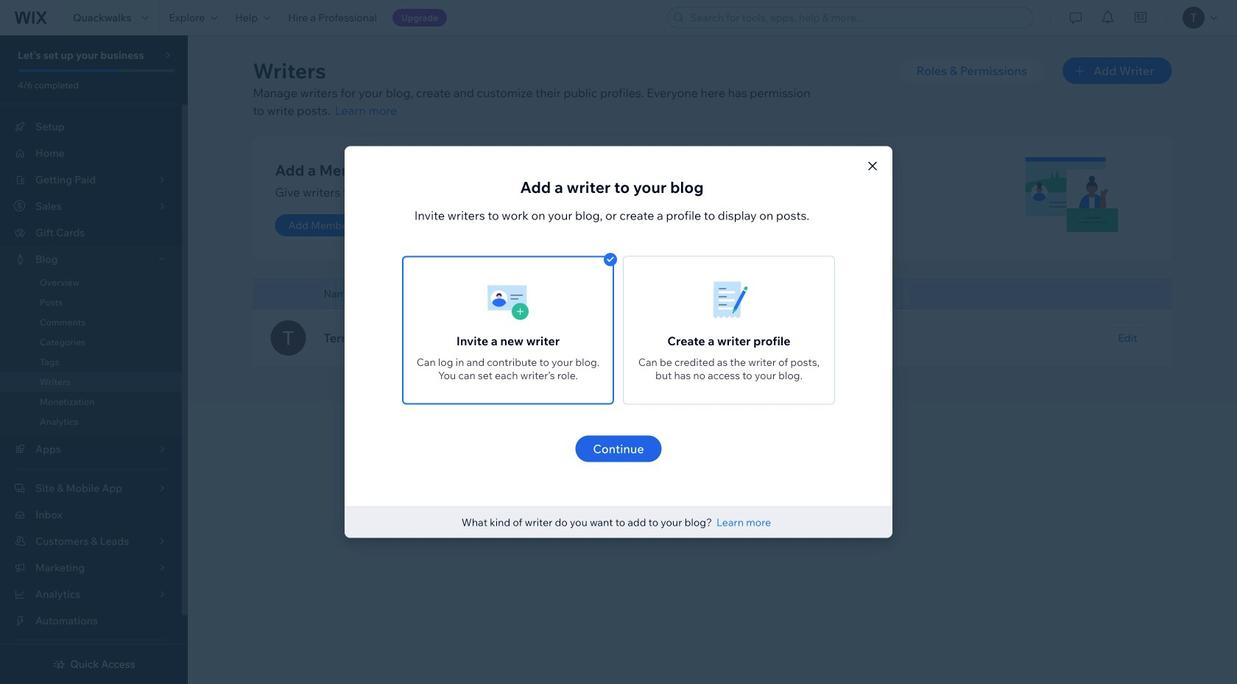 Task type: locate. For each thing, give the bounding box(es) containing it.
sidebar element
[[0, 35, 188, 684]]

Search for tools, apps, help & more... field
[[686, 7, 1029, 28]]



Task type: vqa. For each thing, say whether or not it's contained in the screenshot.
Sidebar Element
yes



